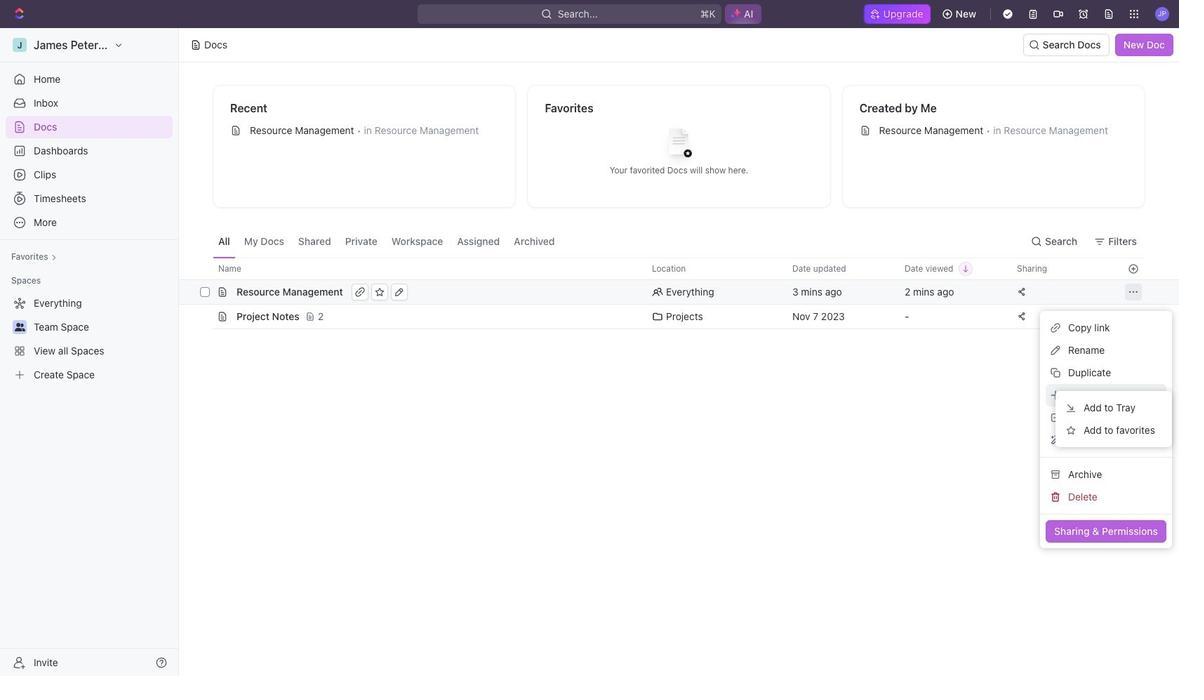 Task type: vqa. For each thing, say whether or not it's contained in the screenshot.
Column Header
yes



Task type: describe. For each thing, give the bounding box(es) containing it.
tree inside sidebar navigation
[[6, 292, 173, 386]]



Task type: locate. For each thing, give the bounding box(es) containing it.
table
[[179, 258, 1180, 329]]

no favorited docs image
[[651, 117, 707, 173]]

column header
[[197, 258, 213, 280]]

sidebar navigation
[[0, 28, 179, 676]]

tab list
[[213, 225, 561, 258]]

row
[[197, 258, 1146, 280], [179, 279, 1180, 305], [197, 304, 1146, 329]]

tree
[[6, 292, 173, 386]]

cell
[[197, 305, 213, 329]]



